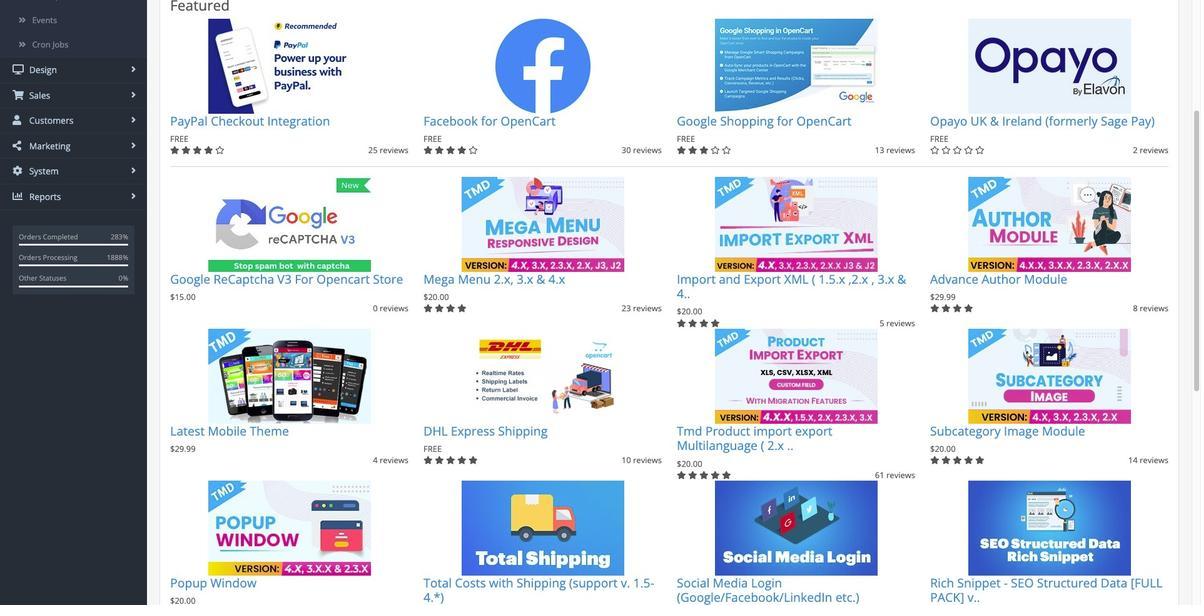 Task type: locate. For each thing, give the bounding box(es) containing it.
google up $15.00 at the left of page
[[170, 271, 210, 288]]

4.*)
[[424, 590, 444, 606]]

and
[[719, 271, 741, 288]]

1888%
[[107, 253, 128, 262]]

2 opencart from the left
[[797, 113, 852, 130]]

2
[[1134, 145, 1139, 156]]

(google/facebook/linkedin
[[677, 590, 833, 606]]

pay)
[[1132, 113, 1156, 130]]

shipping
[[499, 423, 548, 440], [517, 575, 566, 592]]

reviews for subcategory image module
[[1141, 455, 1169, 467]]

$29.99 inside latest mobile theme $29.99 4 reviews
[[170, 444, 196, 455]]

2 horizontal spatial &
[[991, 113, 1000, 130]]

opencart
[[501, 113, 556, 130], [797, 113, 852, 130]]

& right ,
[[898, 271, 907, 288]]

23
[[622, 303, 631, 314]]

1 vertical spatial (
[[761, 438, 765, 455]]

google shopping for opencart free
[[677, 113, 852, 145]]

$20.00 inside import and export xml ( 1.5.x ,2.x , 3.x & 4.. $20.00
[[677, 306, 703, 318]]

reviews for import and export xml ( 1.5.x ,2.x , 3.x & 4..
[[887, 318, 916, 329]]

customers link
[[0, 108, 147, 133]]

etc.)
[[836, 590, 860, 606]]

2 orders from the top
[[19, 253, 41, 262]]

4
[[373, 455, 378, 467]]

1 3.x from the left
[[517, 271, 534, 288]]

design
[[27, 64, 57, 76]]

advance author module link
[[931, 271, 1068, 288]]

product
[[706, 423, 751, 440]]

reviews right 13
[[887, 145, 916, 156]]

( inside import and export xml ( 1.5.x ,2.x , 3.x & 4.. $20.00
[[812, 271, 816, 288]]

3.x inside mega menu 2.x, 3.x & 4.x $20.00
[[517, 271, 534, 288]]

orders up orders processing
[[19, 232, 41, 241]]

google left shopping
[[677, 113, 717, 130]]

facebook
[[424, 113, 478, 130]]

3.x
[[517, 271, 534, 288], [878, 271, 895, 288]]

mega menu 2.x, 3.x & 4.x image
[[462, 177, 624, 272]]

reviews right the 10 at right
[[634, 455, 662, 467]]

design link
[[0, 58, 147, 82]]

opayo
[[931, 113, 968, 130]]

star image
[[182, 147, 191, 155], [204, 147, 213, 155], [215, 147, 225, 155], [435, 147, 444, 155], [446, 147, 456, 155], [458, 147, 467, 155], [700, 147, 709, 155], [722, 147, 732, 155], [931, 147, 940, 155], [976, 147, 985, 155], [424, 305, 433, 313], [435, 305, 444, 313], [458, 305, 467, 313], [931, 305, 940, 313], [953, 305, 963, 313], [711, 320, 720, 328], [446, 457, 456, 465], [469, 457, 478, 465], [942, 457, 951, 465], [953, 457, 963, 465], [965, 457, 974, 465], [976, 457, 985, 465], [677, 472, 687, 480], [711, 472, 720, 480], [722, 472, 732, 480]]

popup window link
[[170, 575, 257, 592]]

free
[[170, 134, 189, 145], [424, 134, 442, 145], [677, 134, 696, 145], [931, 134, 949, 145], [424, 444, 442, 455]]

1 vertical spatial orders
[[19, 253, 41, 262]]

completed
[[43, 232, 78, 241]]

..
[[788, 438, 794, 455]]

reviews right 23
[[634, 303, 662, 314]]

mega menu 2.x, 3.x & 4.x $20.00
[[424, 271, 566, 303]]

4..
[[677, 285, 691, 302]]

recaptcha
[[214, 271, 274, 288]]

google recaptcha v3 for opencart store image
[[208, 177, 371, 272]]

module right image
[[1043, 423, 1086, 440]]

orders completed
[[19, 232, 78, 241]]

0 horizontal spatial $29.99
[[170, 444, 196, 455]]

tmd product  import  export multilanguage ( 2.x .. image
[[715, 329, 878, 424]]

latest mobile theme image
[[208, 329, 371, 424]]

&
[[991, 113, 1000, 130], [537, 271, 546, 288], [898, 271, 907, 288]]

author
[[982, 271, 1022, 288]]

0 vertical spatial orders
[[19, 232, 41, 241]]

(
[[812, 271, 816, 288], [761, 438, 765, 455]]

opayo uk & ireland (formerly sage pay) link
[[931, 113, 1156, 130]]

0 horizontal spatial 3.x
[[517, 271, 534, 288]]

3.x right 2.x,
[[517, 271, 534, 288]]

8
[[1134, 303, 1139, 314]]

free for dhl express shipping
[[424, 444, 442, 455]]

0 horizontal spatial (
[[761, 438, 765, 455]]

1 horizontal spatial 3.x
[[878, 271, 895, 288]]

0 horizontal spatial google
[[170, 271, 210, 288]]

events
[[32, 14, 57, 25]]

reviews right "25"
[[380, 145, 409, 156]]

other statuses
[[19, 274, 66, 283]]

0 reviews
[[373, 303, 409, 314]]

& left 4.x on the left of the page
[[537, 271, 546, 288]]

shipping right the express
[[499, 423, 548, 440]]

free inside facebook for opencart free
[[424, 134, 442, 145]]

( left 2.x
[[761, 438, 765, 455]]

reviews for google recaptcha v3 for opencart store
[[380, 303, 409, 314]]

for right shopping
[[777, 113, 794, 130]]

orders for orders completed
[[19, 232, 41, 241]]

module for subcategory image module
[[1043, 423, 1086, 440]]

shipping right with
[[517, 575, 566, 592]]

$29.99 down latest
[[170, 444, 196, 455]]

v..
[[968, 590, 981, 606]]

shipping inside dhl express shipping free
[[499, 423, 548, 440]]

1 horizontal spatial google
[[677, 113, 717, 130]]

google inside google recaptcha v3 for opencart store $15.00
[[170, 271, 210, 288]]

& right uk at the top right of page
[[991, 113, 1000, 130]]

1 horizontal spatial (
[[812, 271, 816, 288]]

cog image
[[13, 166, 24, 176]]

for right facebook
[[481, 113, 498, 130]]

$29.99
[[931, 292, 956, 303], [170, 444, 196, 455]]

for inside google shopping for opencart free
[[777, 113, 794, 130]]

$20.00
[[424, 292, 449, 303], [677, 306, 703, 318], [931, 444, 956, 455], [677, 459, 703, 470]]

reviews for facebook for opencart
[[634, 145, 662, 156]]

$20.00 inside subcategory image module $20.00
[[931, 444, 956, 455]]

0 horizontal spatial opencart
[[501, 113, 556, 130]]

free inside dhl express shipping free
[[424, 444, 442, 455]]

0 vertical spatial shipping
[[499, 423, 548, 440]]

1.5-
[[634, 575, 655, 592]]

google shopping for opencart link
[[677, 113, 852, 130]]

ireland
[[1003, 113, 1043, 130]]

reviews right 2
[[1141, 145, 1169, 156]]

module right the author on the right top
[[1025, 271, 1068, 288]]

facebook for opencart image
[[462, 19, 624, 114]]

google inside google shopping for opencart free
[[677, 113, 717, 130]]

facebook for opencart free
[[424, 113, 556, 145]]

,2.x
[[849, 271, 869, 288]]

$20.00 inside mega menu 2.x, 3.x & 4.x $20.00
[[424, 292, 449, 303]]

paypal checkout integration free
[[170, 113, 330, 145]]

$20.00 down 4..
[[677, 306, 703, 318]]

free for paypal checkout integration
[[170, 134, 189, 145]]

reviews right 5
[[887, 318, 916, 329]]

popup
[[170, 575, 207, 592]]

1 horizontal spatial &
[[898, 271, 907, 288]]

& inside opayo uk & ireland (formerly sage pay) free
[[991, 113, 1000, 130]]

1 horizontal spatial for
[[777, 113, 794, 130]]

( right xml
[[812, 271, 816, 288]]

orders up other
[[19, 253, 41, 262]]

2 3.x from the left
[[878, 271, 895, 288]]

with
[[489, 575, 514, 592]]

2 for from the left
[[777, 113, 794, 130]]

shopping
[[721, 113, 774, 130]]

star image
[[170, 147, 179, 155], [193, 147, 202, 155], [424, 147, 433, 155], [469, 147, 478, 155], [677, 147, 687, 155], [689, 147, 698, 155], [711, 147, 720, 155], [942, 147, 951, 155], [953, 147, 963, 155], [965, 147, 974, 155], [446, 305, 456, 313], [942, 305, 951, 313], [965, 305, 974, 313], [677, 320, 687, 328], [689, 320, 698, 328], [700, 320, 709, 328], [424, 457, 433, 465], [435, 457, 444, 465], [458, 457, 467, 465], [931, 457, 940, 465], [689, 472, 698, 480], [700, 472, 709, 480]]

$20.00 down tmd at right
[[677, 459, 703, 470]]

module inside subcategory image module $20.00
[[1043, 423, 1086, 440]]

1 horizontal spatial opencart
[[797, 113, 852, 130]]

1 horizontal spatial $29.99
[[931, 292, 956, 303]]

$29.99 inside advance author module $29.99
[[931, 292, 956, 303]]

opencart inside google shopping for opencart free
[[797, 113, 852, 130]]

free inside 'paypal checkout integration free'
[[170, 134, 189, 145]]

1 for from the left
[[481, 113, 498, 130]]

0 vertical spatial (
[[812, 271, 816, 288]]

13 reviews
[[876, 145, 916, 156]]

reviews right 61
[[887, 470, 916, 481]]

module
[[1025, 271, 1068, 288], [1043, 423, 1086, 440]]

jobs
[[53, 39, 69, 50]]

0 horizontal spatial for
[[481, 113, 498, 130]]

module inside advance author module $29.99
[[1025, 271, 1068, 288]]

opayo uk & ireland (formerly sage pay) image
[[969, 19, 1132, 114]]

total
[[424, 575, 452, 592]]

free inside opayo uk & ireland (formerly sage pay) free
[[931, 134, 949, 145]]

$29.99 for latest
[[170, 444, 196, 455]]

other
[[19, 274, 38, 283]]

reviews for advance author module
[[1141, 303, 1169, 314]]

1 vertical spatial shipping
[[517, 575, 566, 592]]

1 vertical spatial $29.99
[[170, 444, 196, 455]]

subcategory image module image
[[969, 329, 1132, 424]]

0 vertical spatial module
[[1025, 271, 1068, 288]]

cron jobs link
[[0, 32, 147, 57]]

$20.00 down subcategory
[[931, 444, 956, 455]]

export
[[744, 271, 782, 288]]

reviews right 4
[[380, 455, 409, 467]]

rich snippet - seo structured data [full pack] v.. image
[[969, 481, 1132, 577]]

reviews for opayo uk & ireland (formerly sage pay)
[[1141, 145, 1169, 156]]

5
[[880, 318, 885, 329]]

reviews right 14
[[1141, 455, 1169, 467]]

reviews right 0
[[380, 303, 409, 314]]

reviews right 8
[[1141, 303, 1169, 314]]

$29.99 down advance on the top right
[[931, 292, 956, 303]]

theme
[[250, 423, 289, 440]]

opencart inside facebook for opencart free
[[501, 113, 556, 130]]

0 horizontal spatial &
[[537, 271, 546, 288]]

(formerly
[[1046, 113, 1098, 130]]

1 vertical spatial module
[[1043, 423, 1086, 440]]

1.5.x
[[819, 271, 846, 288]]

reviews for mega menu 2.x, 3.x & 4.x
[[634, 303, 662, 314]]

1 vertical spatial google
[[170, 271, 210, 288]]

google
[[677, 113, 717, 130], [170, 271, 210, 288]]

0 vertical spatial google
[[677, 113, 717, 130]]

14
[[1129, 455, 1139, 467]]

3.x right ,
[[878, 271, 895, 288]]

reviews right '30' at top right
[[634, 145, 662, 156]]

1 opencart from the left
[[501, 113, 556, 130]]

0%
[[119, 274, 128, 283]]

orders
[[19, 232, 41, 241], [19, 253, 41, 262]]

0 vertical spatial $29.99
[[931, 292, 956, 303]]

1 orders from the top
[[19, 232, 41, 241]]

reviews for dhl express shipping
[[634, 455, 662, 467]]

$20.00 down the mega
[[424, 292, 449, 303]]

free inside google shopping for opencart free
[[677, 134, 696, 145]]

events link
[[0, 8, 147, 32]]



Task type: vqa. For each thing, say whether or not it's contained in the screenshot.
the right (
yes



Task type: describe. For each thing, give the bounding box(es) containing it.
3.x inside import and export xml ( 1.5.x ,2.x , 3.x & 4.. $20.00
[[878, 271, 895, 288]]

marketing link
[[0, 134, 147, 159]]

2.x,
[[494, 271, 514, 288]]

reviews inside latest mobile theme $29.99 4 reviews
[[380, 455, 409, 467]]

opayo uk & ireland (formerly sage pay) free
[[931, 113, 1156, 145]]

social media login (google/facebook/linkedin etc.) image
[[715, 481, 878, 577]]

marketing
[[27, 140, 71, 152]]

reports
[[27, 191, 61, 203]]

chart bar image
[[13, 192, 24, 202]]

23 reviews
[[622, 303, 662, 314]]

cron
[[32, 39, 51, 50]]

uk
[[971, 113, 988, 130]]

latest mobile theme $29.99 4 reviews
[[170, 423, 409, 467]]

google for google shopping for opencart
[[677, 113, 717, 130]]

desktop image
[[13, 65, 24, 75]]

61 reviews
[[876, 470, 916, 481]]

import
[[754, 423, 793, 440]]

(support
[[570, 575, 618, 592]]

google shopping for opencart image
[[715, 19, 878, 114]]

multilanguage
[[677, 438, 758, 455]]

0
[[373, 303, 378, 314]]

snippet
[[958, 575, 1001, 592]]

customers
[[27, 115, 73, 127]]

costs
[[455, 575, 486, 592]]

2.x
[[768, 438, 785, 455]]

paypal checkout integration image
[[208, 19, 371, 114]]

import and export xml ( 1.5.x ,2.x , 3.x & 4.. $20.00
[[677, 271, 907, 318]]

store
[[373, 271, 403, 288]]

4.x
[[549, 271, 566, 288]]

import and export xml ( 1.5.x ,2.x , 3.x & 4.. link
[[677, 271, 907, 302]]

rich snippet - seo structured data [full pack] v..
[[931, 575, 1163, 606]]

283%
[[111, 232, 128, 241]]

dhl
[[424, 423, 448, 440]]

v.
[[621, 575, 631, 592]]

dhl express shipping image
[[462, 329, 624, 424]]

total costs with shipping (support v. 1.5-4.*) image
[[462, 481, 624, 577]]

pack]
[[931, 590, 965, 606]]

mega menu 2.x, 3.x & 4.x link
[[424, 271, 566, 288]]

mega
[[424, 271, 455, 288]]

system
[[27, 166, 59, 177]]

total costs with shipping (support v. 1.5- 4.*)
[[424, 575, 655, 606]]

advance
[[931, 271, 979, 288]]

$20.00 inside tmd product import export multilanguage ( 2.x .. $20.00
[[677, 459, 703, 470]]

google for google recaptcha v3 for opencart store
[[170, 271, 210, 288]]

advance author module $29.99
[[931, 271, 1068, 303]]

subcategory image module link
[[931, 423, 1086, 440]]

$29.99 for advance
[[931, 292, 956, 303]]

orders for orders processing
[[19, 253, 41, 262]]

integration
[[268, 113, 330, 130]]

2 reviews
[[1134, 145, 1169, 156]]

25
[[369, 145, 378, 156]]

sales
[[27, 89, 50, 101]]

tmd product import export multilanguage ( 2.x .. link
[[677, 423, 833, 455]]

& inside mega menu 2.x, 3.x & 4.x $20.00
[[537, 271, 546, 288]]

subcategory
[[931, 423, 1001, 440]]

,
[[872, 271, 875, 288]]

social
[[677, 575, 710, 592]]

rich
[[931, 575, 955, 592]]

for inside facebook for opencart free
[[481, 113, 498, 130]]

user image
[[13, 115, 24, 125]]

free for facebook for opencart
[[424, 134, 442, 145]]

menu
[[458, 271, 491, 288]]

latest mobile theme link
[[170, 423, 289, 440]]

tmd
[[677, 423, 703, 440]]

subcategory image module $20.00
[[931, 423, 1086, 455]]

facebook for opencart link
[[424, 113, 556, 130]]

tmd product import export multilanguage ( 2.x .. $20.00
[[677, 423, 833, 470]]

5 reviews
[[880, 318, 916, 329]]

rich snippet - seo structured data [full pack] v.. link
[[931, 575, 1163, 606]]

10 reviews
[[622, 455, 662, 467]]

statuses
[[39, 274, 66, 283]]

total costs with shipping (support v. 1.5- 4.*) link
[[424, 575, 655, 606]]

shipping inside total costs with shipping (support v. 1.5- 4.*)
[[517, 575, 566, 592]]

social media login (google/facebook/linkedin etc.)
[[677, 575, 860, 606]]

checkout
[[211, 113, 264, 130]]

25 reviews
[[369, 145, 409, 156]]

popup window image
[[208, 481, 371, 577]]

reviews for paypal checkout integration
[[380, 145, 409, 156]]

share alt image
[[13, 141, 24, 151]]

& inside import and export xml ( 1.5.x ,2.x , 3.x & 4.. $20.00
[[898, 271, 907, 288]]

cron jobs
[[32, 39, 69, 50]]

processing
[[43, 253, 77, 262]]

( inside tmd product import export multilanguage ( 2.x .. $20.00
[[761, 438, 765, 455]]

import and export xml ( 1.5.x ,2.x , 3.x & 4.. image
[[715, 177, 878, 272]]

10
[[622, 455, 631, 467]]

[full
[[1131, 575, 1163, 592]]

61
[[876, 470, 885, 481]]

system link
[[0, 159, 147, 184]]

image
[[1005, 423, 1040, 440]]

advance author module image
[[969, 177, 1132, 272]]

reviews for tmd product import export multilanguage ( 2.x ..
[[887, 470, 916, 481]]

google recaptcha v3 for opencart store $15.00
[[170, 271, 403, 303]]

reports link
[[0, 185, 147, 209]]

module for advance author module
[[1025, 271, 1068, 288]]

shopping cart image
[[13, 90, 24, 100]]

media
[[713, 575, 749, 592]]

$15.00
[[170, 292, 196, 303]]

xml
[[785, 271, 809, 288]]

paypal
[[170, 113, 208, 130]]

seo
[[1012, 575, 1035, 592]]

import
[[677, 271, 716, 288]]

sage
[[1102, 113, 1129, 130]]

mobile
[[208, 423, 247, 440]]

dhl express shipping link
[[424, 423, 548, 440]]

popup window
[[170, 575, 257, 592]]

-
[[1005, 575, 1009, 592]]

reviews for google shopping for opencart
[[887, 145, 916, 156]]



